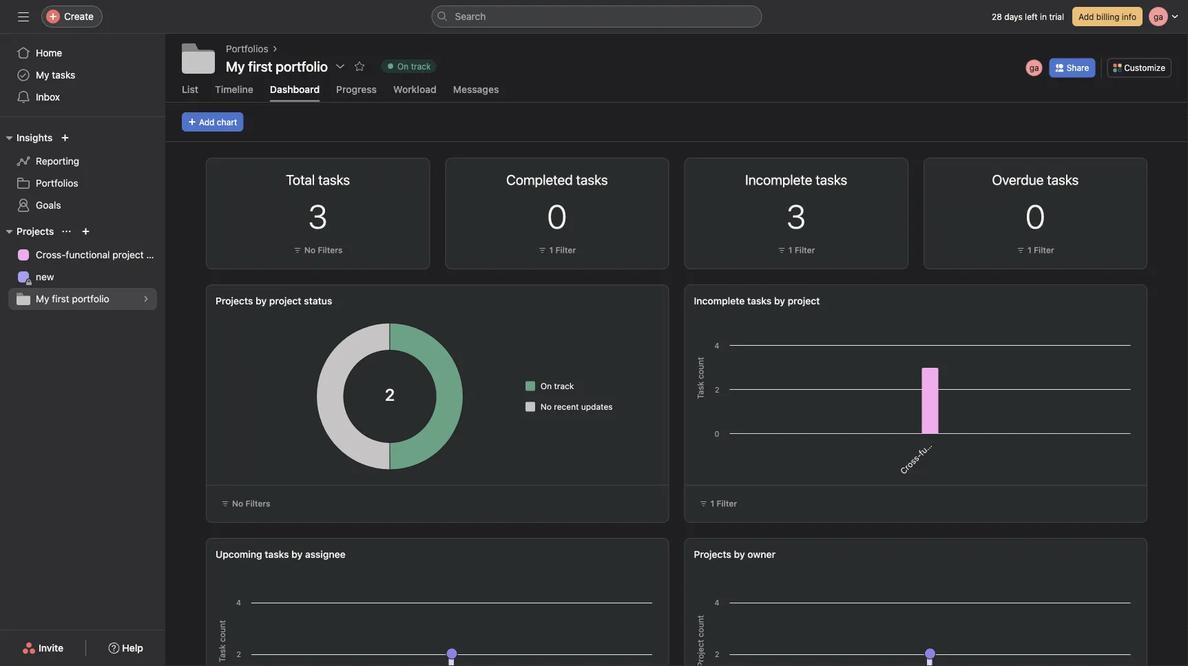 Task type: vqa. For each thing, say whether or not it's contained in the screenshot.
View all tasks button
no



Task type: describe. For each thing, give the bounding box(es) containing it.
0 for overdue tasks
[[1026, 197, 1046, 236]]

cross-functional project plan link
[[8, 244, 165, 266]]

no recent updates
[[541, 402, 613, 412]]

by owner
[[734, 549, 776, 560]]

1 horizontal spatial on track
[[541, 381, 574, 391]]

my first portfolio
[[36, 293, 109, 305]]

my first portfolio
[[226, 58, 328, 74]]

on track inside dropdown button
[[398, 61, 431, 71]]

1 for completed tasks
[[550, 245, 554, 255]]

days
[[1005, 12, 1023, 21]]

customize
[[1125, 63, 1166, 73]]

0 for completed tasks
[[547, 197, 567, 236]]

goals link
[[8, 194, 157, 216]]

updates
[[581, 402, 613, 412]]

1 filter for incomplete tasks
[[789, 245, 815, 255]]

projects button
[[0, 223, 54, 240]]

3 button for total tasks
[[308, 197, 328, 236]]

my for my first portfolio
[[226, 58, 245, 74]]

track inside dropdown button
[[411, 61, 431, 71]]

create button
[[41, 6, 103, 28]]

0 vertical spatial portfolios
[[226, 43, 268, 54]]

completed tasks
[[507, 171, 608, 188]]

filter for completed tasks
[[556, 245, 576, 255]]

hide sidebar image
[[18, 11, 29, 22]]

1 filter button for completed tasks
[[535, 243, 580, 257]]

projects element
[[0, 219, 165, 313]]

portfolio
[[72, 293, 109, 305]]

0 vertical spatial filters
[[318, 245, 343, 255]]

4 view chart image from the left
[[1084, 172, 1095, 183]]

timeline
[[215, 83, 254, 95]]

add to starred image
[[354, 61, 365, 72]]

2 horizontal spatial no
[[541, 402, 552, 412]]

incomplete tasks by project
[[694, 295, 820, 306]]

info
[[1122, 12, 1137, 21]]

list link
[[182, 83, 198, 102]]

1 horizontal spatial no filters button
[[290, 243, 346, 257]]

create
[[64, 11, 94, 22]]

new project or portfolio image
[[82, 227, 90, 236]]

my first portfolio link
[[8, 288, 157, 310]]

messages
[[453, 83, 499, 95]]

plan
[[146, 249, 165, 260]]

project status
[[269, 295, 332, 306]]

3 button for incomplete tasks
[[787, 197, 806, 236]]

1 for overdue tasks
[[1028, 245, 1032, 255]]

dashboard
[[270, 83, 320, 95]]

add chart button
[[182, 112, 243, 131]]

insights button
[[0, 130, 53, 146]]

2 view chart image from the left
[[605, 172, 616, 183]]

recent
[[554, 402, 579, 412]]

3 for incomplete tasks
[[787, 197, 806, 236]]

my for my tasks
[[36, 69, 49, 81]]

new image
[[61, 134, 69, 142]]

1 filter button for overdue tasks
[[1014, 243, 1058, 257]]

28
[[992, 12, 1003, 21]]

list
[[182, 83, 198, 95]]

0 vertical spatial no filters
[[304, 245, 343, 255]]

filter for incomplete tasks
[[795, 245, 815, 255]]

new link
[[8, 266, 157, 288]]

0 button for completed tasks
[[547, 197, 567, 236]]

1 filter button for incomplete tasks
[[774, 243, 819, 257]]

1 horizontal spatial portfolios link
[[226, 41, 268, 57]]

search button
[[432, 6, 762, 28]]

goals
[[36, 199, 61, 211]]

project
[[113, 249, 144, 260]]

show options image
[[335, 61, 346, 72]]

filter for overdue tasks
[[1034, 245, 1055, 255]]

projects by owner
[[694, 549, 776, 560]]

projects for projects by owner
[[694, 549, 732, 560]]

in
[[1041, 12, 1047, 21]]

progress
[[336, 83, 377, 95]]

help button
[[99, 636, 152, 661]]

home
[[36, 47, 62, 59]]

1 filter for overdue tasks
[[1028, 245, 1055, 255]]

dashboard link
[[270, 83, 320, 102]]

no for the right no filters "button"
[[304, 245, 316, 255]]

incomplete
[[694, 295, 745, 306]]

1 filter for completed tasks
[[550, 245, 576, 255]]

overdue tasks
[[993, 171, 1079, 188]]



Task type: locate. For each thing, give the bounding box(es) containing it.
1 0 from the left
[[547, 197, 567, 236]]

on track button
[[375, 57, 443, 76]]

1 vertical spatial tasks
[[748, 295, 772, 306]]

share
[[1067, 63, 1090, 73]]

1 vertical spatial filters
[[246, 499, 270, 508]]

0 horizontal spatial no
[[232, 499, 243, 508]]

2 3 from the left
[[787, 197, 806, 236]]

add for add billing info
[[1079, 12, 1095, 21]]

by project
[[774, 295, 820, 306]]

home link
[[8, 42, 157, 64]]

1 horizontal spatial track
[[554, 381, 574, 391]]

show options, current sort, top image
[[62, 227, 71, 236]]

more actions image
[[1122, 172, 1134, 183]]

2 0 button from the left
[[1026, 197, 1046, 236]]

0 horizontal spatial no filters button
[[215, 494, 277, 513]]

no filters button up upcoming
[[215, 494, 277, 513]]

1 horizontal spatial no
[[304, 245, 316, 255]]

total tasks
[[286, 171, 350, 188]]

add left chart
[[199, 117, 215, 127]]

no filters
[[304, 245, 343, 255], [232, 499, 270, 508]]

0
[[547, 197, 567, 236], [1026, 197, 1046, 236]]

add billing info button
[[1073, 7, 1143, 26]]

see details, my first portfolio image
[[142, 295, 150, 303]]

track up workload
[[411, 61, 431, 71]]

workload link
[[394, 83, 437, 102]]

tasks for my
[[52, 69, 75, 81]]

1 vertical spatial portfolios
[[36, 177, 78, 189]]

0 vertical spatial no
[[304, 245, 316, 255]]

my for my first portfolio
[[36, 293, 49, 305]]

on track up recent
[[541, 381, 574, 391]]

by
[[256, 295, 267, 306]]

0 vertical spatial track
[[411, 61, 431, 71]]

0 vertical spatial on
[[398, 61, 409, 71]]

first portfolio
[[248, 58, 328, 74]]

tasks for upcoming
[[265, 549, 289, 560]]

cross-
[[36, 249, 66, 260]]

on up no recent updates
[[541, 381, 552, 391]]

1 vertical spatial on track
[[541, 381, 574, 391]]

0 horizontal spatial add
[[199, 117, 215, 127]]

0 horizontal spatial tasks
[[52, 69, 75, 81]]

ga
[[1030, 63, 1040, 73]]

tasks inside the global element
[[52, 69, 75, 81]]

my inside the projects element
[[36, 293, 49, 305]]

portfolios link up my first portfolio
[[226, 41, 268, 57]]

1 horizontal spatial add
[[1079, 12, 1095, 21]]

1 horizontal spatial filters
[[318, 245, 343, 255]]

1 horizontal spatial portfolios
[[226, 43, 268, 54]]

0 button down 'overdue tasks'
[[1026, 197, 1046, 236]]

add left billing
[[1079, 12, 1095, 21]]

28 days left in trial
[[992, 12, 1065, 21]]

0 horizontal spatial 0
[[547, 197, 567, 236]]

on inside dropdown button
[[398, 61, 409, 71]]

0 horizontal spatial no filters
[[232, 499, 270, 508]]

0 button down completed tasks
[[547, 197, 567, 236]]

0 horizontal spatial portfolios
[[36, 177, 78, 189]]

edit chart image
[[1103, 172, 1114, 183]]

1 horizontal spatial 0 button
[[1026, 197, 1046, 236]]

1 3 from the left
[[308, 197, 328, 236]]

add billing info
[[1079, 12, 1137, 21]]

invite
[[39, 643, 64, 654]]

1 horizontal spatial 3 button
[[787, 197, 806, 236]]

3 view chart image from the left
[[845, 172, 856, 183]]

search
[[455, 11, 486, 22]]

0 horizontal spatial 3
[[308, 197, 328, 236]]

3 down 'incomplete tasks'
[[787, 197, 806, 236]]

0 horizontal spatial 3 button
[[308, 197, 328, 236]]

my tasks link
[[8, 64, 157, 86]]

upcoming
[[216, 549, 262, 560]]

0 vertical spatial portfolios link
[[226, 41, 268, 57]]

2 0 from the left
[[1026, 197, 1046, 236]]

projects inside projects dropdown button
[[17, 226, 54, 237]]

tasks left by project
[[748, 295, 772, 306]]

add
[[1079, 12, 1095, 21], [199, 117, 215, 127]]

incomplete tasks
[[746, 171, 848, 188]]

0 horizontal spatial track
[[411, 61, 431, 71]]

insights element
[[0, 125, 165, 219]]

track up recent
[[554, 381, 574, 391]]

2 3 button from the left
[[787, 197, 806, 236]]

1 vertical spatial no
[[541, 402, 552, 412]]

0 horizontal spatial 0 button
[[547, 197, 567, 236]]

1 vertical spatial portfolios link
[[8, 172, 157, 194]]

0 button
[[547, 197, 567, 236], [1026, 197, 1046, 236]]

0 horizontal spatial projects
[[17, 226, 54, 237]]

1 3 button from the left
[[308, 197, 328, 236]]

trial
[[1050, 12, 1065, 21]]

on up workload
[[398, 61, 409, 71]]

inbox link
[[8, 86, 157, 108]]

view chart image
[[366, 172, 377, 183], [605, 172, 616, 183], [845, 172, 856, 183], [1084, 172, 1095, 183]]

projects left by
[[216, 295, 253, 306]]

insights
[[17, 132, 53, 143]]

no left recent
[[541, 402, 552, 412]]

3
[[308, 197, 328, 236], [787, 197, 806, 236]]

0 button for overdue tasks
[[1026, 197, 1046, 236]]

on track up workload
[[398, 61, 431, 71]]

tasks right upcoming
[[265, 549, 289, 560]]

0 down 'overdue tasks'
[[1026, 197, 1046, 236]]

1 0 button from the left
[[547, 197, 567, 236]]

chart
[[217, 117, 237, 127]]

no filters button up project status
[[290, 243, 346, 257]]

reporting link
[[8, 150, 157, 172]]

projects for projects
[[17, 226, 54, 237]]

portfolios link down reporting
[[8, 172, 157, 194]]

more actions image
[[405, 172, 416, 183]]

projects left by owner
[[694, 549, 732, 560]]

on track
[[398, 61, 431, 71], [541, 381, 574, 391]]

1 horizontal spatial 3
[[787, 197, 806, 236]]

tasks down home
[[52, 69, 75, 81]]

no
[[304, 245, 316, 255], [541, 402, 552, 412], [232, 499, 243, 508]]

by assignee
[[292, 549, 346, 560]]

my up inbox at the top
[[36, 69, 49, 81]]

1 horizontal spatial projects
[[216, 295, 253, 306]]

1 vertical spatial on
[[541, 381, 552, 391]]

billing
[[1097, 12, 1120, 21]]

1 horizontal spatial no filters
[[304, 245, 343, 255]]

customize button
[[1108, 58, 1172, 77]]

left
[[1025, 12, 1038, 21]]

1 vertical spatial no filters
[[232, 499, 270, 508]]

3 button down total tasks
[[308, 197, 328, 236]]

my inside the global element
[[36, 69, 49, 81]]

1 vertical spatial track
[[554, 381, 574, 391]]

0 vertical spatial on track
[[398, 61, 431, 71]]

tasks for incomplete
[[748, 295, 772, 306]]

filters up project status
[[318, 245, 343, 255]]

search list box
[[432, 6, 762, 28]]

3 for total tasks
[[308, 197, 328, 236]]

0 horizontal spatial filters
[[246, 499, 270, 508]]

no filters up upcoming
[[232, 499, 270, 508]]

cross-functional project plan
[[36, 249, 165, 260]]

no filters button
[[290, 243, 346, 257], [215, 494, 277, 513]]

0 horizontal spatial on
[[398, 61, 409, 71]]

portfolios inside insights 'element'
[[36, 177, 78, 189]]

portfolios
[[226, 43, 268, 54], [36, 177, 78, 189]]

filters up upcoming
[[246, 499, 270, 508]]

on
[[398, 61, 409, 71], [541, 381, 552, 391]]

my
[[226, 58, 245, 74], [36, 69, 49, 81], [36, 293, 49, 305]]

no up project status
[[304, 245, 316, 255]]

timeline link
[[215, 83, 254, 102]]

progress link
[[336, 83, 377, 102]]

1
[[550, 245, 554, 255], [789, 245, 793, 255], [1028, 245, 1032, 255], [711, 499, 715, 508]]

help
[[122, 643, 143, 654]]

share button
[[1050, 58, 1096, 77]]

edit chart image
[[385, 172, 396, 183]]

messages link
[[453, 83, 499, 102]]

track
[[411, 61, 431, 71], [554, 381, 574, 391]]

no up upcoming
[[232, 499, 243, 508]]

my tasks
[[36, 69, 75, 81]]

tasks
[[52, 69, 75, 81], [748, 295, 772, 306], [265, 549, 289, 560]]

1 vertical spatial no filters button
[[215, 494, 277, 513]]

1 filter
[[550, 245, 576, 255], [789, 245, 815, 255], [1028, 245, 1055, 255], [711, 499, 737, 508]]

2 vertical spatial projects
[[694, 549, 732, 560]]

projects up 'cross-'
[[17, 226, 54, 237]]

add for add chart
[[199, 117, 215, 127]]

3 button down 'incomplete tasks'
[[787, 197, 806, 236]]

0 down completed tasks
[[547, 197, 567, 236]]

0 vertical spatial add
[[1079, 12, 1095, 21]]

3 button
[[308, 197, 328, 236], [787, 197, 806, 236]]

reporting
[[36, 155, 79, 167]]

1 for incomplete tasks
[[789, 245, 793, 255]]

upcoming tasks by assignee
[[216, 549, 346, 560]]

first
[[52, 293, 69, 305]]

1 vertical spatial projects
[[216, 295, 253, 306]]

portfolios up my first portfolio
[[226, 43, 268, 54]]

invite button
[[13, 636, 72, 661]]

projects for projects by project status
[[216, 295, 253, 306]]

no filters up project status
[[304, 245, 343, 255]]

filters
[[318, 245, 343, 255], [246, 499, 270, 508]]

0 horizontal spatial portfolios link
[[8, 172, 157, 194]]

global element
[[0, 34, 165, 116]]

2 horizontal spatial tasks
[[748, 295, 772, 306]]

no for bottom no filters "button"
[[232, 499, 243, 508]]

projects by project status
[[216, 295, 332, 306]]

3 down total tasks
[[308, 197, 328, 236]]

0 vertical spatial projects
[[17, 226, 54, 237]]

1 horizontal spatial tasks
[[265, 549, 289, 560]]

projects
[[17, 226, 54, 237], [216, 295, 253, 306], [694, 549, 732, 560]]

1 filter button
[[535, 243, 580, 257], [774, 243, 819, 257], [1014, 243, 1058, 257], [694, 494, 744, 513]]

2 vertical spatial no
[[232, 499, 243, 508]]

workload
[[394, 83, 437, 95]]

my up timeline
[[226, 58, 245, 74]]

inbox
[[36, 91, 60, 103]]

filter
[[556, 245, 576, 255], [795, 245, 815, 255], [1034, 245, 1055, 255], [717, 499, 737, 508]]

0 vertical spatial no filters button
[[290, 243, 346, 257]]

0 vertical spatial tasks
[[52, 69, 75, 81]]

0 horizontal spatial on track
[[398, 61, 431, 71]]

new
[[36, 271, 54, 283]]

1 horizontal spatial 0
[[1026, 197, 1046, 236]]

1 vertical spatial add
[[199, 117, 215, 127]]

1 horizontal spatial on
[[541, 381, 552, 391]]

2 horizontal spatial projects
[[694, 549, 732, 560]]

my left first
[[36, 293, 49, 305]]

functional
[[66, 249, 110, 260]]

1 view chart image from the left
[[366, 172, 377, 183]]

portfolios down reporting
[[36, 177, 78, 189]]

add chart
[[199, 117, 237, 127]]

2 vertical spatial tasks
[[265, 549, 289, 560]]



